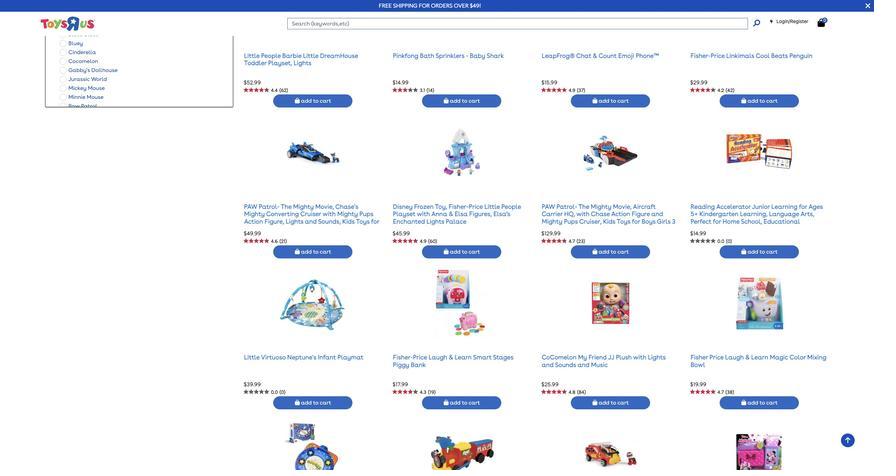 Task type: locate. For each thing, give the bounding box(es) containing it.
1 vertical spatial (0)
[[280, 390, 286, 395]]

0 horizontal spatial girls
[[260, 225, 273, 233]]

figure,
[[265, 218, 284, 225]]

laugh
[[429, 354, 448, 361], [726, 354, 745, 361]]

paw inside paw patrol- the mighty movie, aircraft carrier hq, with chase action figure and mighty pups cruiser, kids toys for boys girls 3 plus $129.99
[[542, 203, 555, 210]]

action inside paw patrol- the mighty movie, chase's mighty converting cruiser with mighty pups action figure, lights and sounds, kids toys for boys girls 3 plus $49.99
[[244, 218, 263, 225]]

paw up "$49.99"
[[244, 203, 258, 210]]

for
[[419, 2, 430, 9]]

little
[[244, 52, 260, 59], [303, 52, 319, 59], [485, 203, 500, 210], [244, 354, 260, 361]]

price inside fisher-price laugh & learn smart stages piggy bank
[[413, 354, 427, 361]]

boys inside paw patrol- the mighty movie, aircraft carrier hq, with chase action figure and mighty pups cruiser, kids toys for boys girls 3 plus $129.99
[[642, 218, 656, 225]]

0 vertical spatial 4.7
[[569, 239, 576, 244]]

price for fisher-price laugh & learn smart stages piggy bank
[[413, 354, 427, 361]]

4.9 left (60)
[[420, 239, 427, 244]]

shopping bag image inside 0 link
[[818, 19, 826, 27]]

for inside paw patrol- the mighty movie, chase's mighty converting cruiser with mighty pups action figure, lights and sounds, kids toys for boys girls 3 plus $49.99
[[372, 218, 380, 225]]

1 horizontal spatial pups
[[564, 218, 578, 225]]

1 the from the left
[[281, 203, 292, 210]]

lights inside paw patrol- the mighty movie, chase's mighty converting cruiser with mighty pups action figure, lights and sounds, kids toys for boys girls 3 plus $49.99
[[286, 218, 304, 225]]

mighty up "$49.99"
[[244, 210, 265, 218]]

4.7 for 4.7 (38)
[[718, 390, 725, 395]]

$14.99
[[393, 79, 409, 86], [691, 230, 707, 237]]

4.3
[[420, 390, 427, 395]]

lights down converting
[[286, 218, 304, 225]]

resources
[[691, 225, 721, 233]]

0 horizontal spatial patrol-
[[259, 203, 280, 210]]

1 horizontal spatial 4.7
[[718, 390, 725, 395]]

0 horizontal spatial laugh
[[429, 354, 448, 361]]

gabby's
[[68, 67, 90, 74]]

1 vertical spatial shark
[[487, 52, 504, 59]]

with inside disney frozen toy, fisher-price little people playset with anna & elsa figures, elsa's enchanted lights palace
[[417, 210, 430, 218]]

shopping bag image
[[818, 19, 826, 27], [295, 98, 300, 103], [295, 400, 300, 406], [444, 400, 449, 406], [593, 400, 598, 406], [742, 400, 747, 406]]

fisher price laugh & learn magic color mixing bowl link
[[691, 354, 827, 369]]

1 horizontal spatial 4.9
[[569, 88, 576, 93]]

mighty down chase's
[[338, 210, 358, 218]]

fisher- for linkimals
[[691, 52, 711, 59]]

price up figures,
[[469, 203, 483, 210]]

frozen
[[415, 203, 434, 210]]

4.9 left (37)
[[569, 88, 576, 93]]

1 horizontal spatial plus
[[542, 225, 554, 233]]

paw up carrier
[[542, 203, 555, 210]]

0 horizontal spatial 3
[[275, 225, 278, 233]]

with down frozen on the top left
[[417, 210, 430, 218]]

2 vertical spatial fisher-
[[393, 354, 413, 361]]

little virtuoso neptune's infant playmat image
[[279, 269, 348, 338]]

school,
[[742, 218, 763, 225]]

patrol- for converting
[[259, 203, 280, 210]]

patrol- up the hq,
[[557, 203, 578, 210]]

learn inside fisher-price laugh & learn smart stages piggy bank
[[455, 354, 472, 361]]

0 vertical spatial people
[[261, 52, 281, 59]]

price inside fisher price laugh & learn magic color mixing bowl
[[710, 354, 724, 361]]

0 horizontal spatial baby
[[68, 13, 82, 20]]

the inside paw patrol- the mighty movie, chase's mighty converting cruiser with mighty pups action figure, lights and sounds, kids toys for boys girls 3 plus $49.99
[[281, 203, 292, 210]]

0.0
[[718, 239, 725, 244], [271, 390, 278, 395]]

smart
[[474, 354, 492, 361]]

2 paw from the left
[[542, 203, 555, 210]]

lights inside cocomelon my friend jj plush with lights and sounds and music
[[649, 354, 666, 361]]

for left enchanted
[[372, 218, 380, 225]]

people up playset,
[[261, 52, 281, 59]]

shark right -
[[487, 52, 504, 59]]

friend
[[589, 354, 607, 361]]

perfect
[[691, 218, 712, 225]]

learn left magic
[[752, 354, 769, 361]]

shark inside button
[[84, 13, 99, 20]]

movie, up sounds,
[[316, 203, 334, 210]]

shopping bag image for little virtuoso neptune's infant playmat
[[295, 400, 300, 406]]

leapfrog® chat & count emoji phone™ image
[[583, 0, 640, 36]]

baby up batman button
[[68, 13, 82, 20]]

$17.99
[[393, 381, 408, 388]]

-
[[466, 52, 469, 59]]

penguin
[[790, 52, 813, 59]]

(19)
[[429, 390, 436, 395]]

price up bank
[[413, 354, 427, 361]]

0 vertical spatial shark
[[84, 13, 99, 20]]

fisher- up $29.99
[[691, 52, 711, 59]]

& left magic
[[746, 354, 750, 361]]

and down aircraft
[[652, 210, 664, 218]]

0 vertical spatial fisher-
[[691, 52, 711, 59]]

1 vertical spatial 3
[[275, 225, 278, 233]]

1 horizontal spatial toys
[[617, 218, 631, 225]]

fisher- up elsa
[[449, 203, 469, 210]]

0 horizontal spatial boys
[[244, 225, 258, 233]]

$14.99 down perfect
[[691, 230, 707, 237]]

4.8
[[569, 390, 576, 395]]

2 the from the left
[[579, 203, 590, 210]]

movie, inside paw patrol- the mighty movie, chase's mighty converting cruiser with mighty pups action figure, lights and sounds, kids toys for boys girls 3 plus $49.99
[[316, 203, 334, 210]]

fisher-price linkimals cool beats penguin link
[[691, 52, 813, 59]]

1 horizontal spatial kids
[[604, 218, 616, 225]]

plus
[[280, 225, 292, 233], [542, 225, 554, 233]]

piggy
[[393, 361, 410, 369]]

girls inside paw patrol- the mighty movie, aircraft carrier hq, with chase action figure and mighty pups cruiser, kids toys for boys girls 3 plus $129.99
[[658, 218, 671, 225]]

0 horizontal spatial learn
[[455, 354, 472, 361]]

0 vertical spatial boys
[[642, 218, 656, 225]]

0 horizontal spatial shark
[[84, 13, 99, 20]]

action up "$49.99"
[[244, 218, 263, 225]]

laugh inside fisher-price laugh & learn smart stages piggy bank
[[429, 354, 448, 361]]

4.8 (84)
[[569, 390, 586, 395]]

0 vertical spatial baby
[[68, 13, 82, 20]]

kids down chase
[[604, 218, 616, 225]]

patrol- up converting
[[259, 203, 280, 210]]

2 toys from the left
[[617, 218, 631, 225]]

reading
[[691, 203, 716, 210]]

plus up (21)
[[280, 225, 292, 233]]

little up elsa's
[[485, 203, 500, 210]]

shipping
[[393, 2, 418, 9]]

1 horizontal spatial paw
[[542, 203, 555, 210]]

movie, left aircraft
[[614, 203, 632, 210]]

0 vertical spatial 4.9
[[569, 88, 576, 93]]

plush
[[617, 354, 632, 361]]

playset,
[[268, 59, 292, 67]]

1 horizontal spatial shark
[[487, 52, 504, 59]]

3.1 (14)
[[420, 88, 435, 93]]

shopping bag image
[[444, 98, 449, 103], [593, 98, 598, 103], [742, 98, 747, 103], [295, 249, 300, 254], [444, 249, 449, 254], [593, 249, 598, 254], [742, 249, 747, 254]]

bowl
[[691, 361, 706, 369]]

barbie
[[283, 52, 302, 59]]

the for with
[[579, 203, 590, 210]]

0 horizontal spatial action
[[244, 218, 263, 225]]

(0)
[[727, 239, 733, 244], [280, 390, 286, 395]]

action left figure
[[612, 210, 631, 218]]

0 horizontal spatial fisher-
[[393, 354, 413, 361]]

fisher-price laugh & learn smart stages piggy bank image
[[434, 269, 491, 338]]

$39.99
[[244, 381, 261, 388]]

fisher-
[[691, 52, 711, 59], [449, 203, 469, 210], [393, 354, 413, 361]]

3 left perfect
[[673, 218, 676, 225]]

learning,
[[741, 210, 768, 218]]

patrol- inside paw patrol- the mighty movie, aircraft carrier hq, with chase action figure and mighty pups cruiser, kids toys for boys girls 3 plus $129.99
[[557, 203, 578, 210]]

0 horizontal spatial toys
[[356, 218, 370, 225]]

bluey
[[68, 40, 83, 47]]

little right barbie
[[303, 52, 319, 59]]

disney junior minnie mouse chat with me cell phone set image
[[732, 420, 789, 470]]

4.4 (62)
[[271, 88, 288, 93]]

4.9 (60)
[[420, 239, 437, 244]]

plus inside paw patrol- the mighty movie, aircraft carrier hq, with chase action figure and mighty pups cruiser, kids toys for boys girls 3 plus $129.99
[[542, 225, 554, 233]]

laugh inside fisher price laugh & learn magic color mixing bowl
[[726, 354, 745, 361]]

plus down carrier
[[542, 225, 554, 233]]

1 vertical spatial girls
[[260, 225, 273, 233]]

for
[[800, 203, 808, 210], [372, 218, 380, 225], [633, 218, 641, 225], [714, 218, 722, 225]]

close button image
[[866, 2, 871, 10]]

1 horizontal spatial fisher-
[[449, 203, 469, 210]]

movie, for chase
[[614, 203, 632, 210]]

1 horizontal spatial learn
[[752, 354, 769, 361]]

3 inside paw patrol- the mighty movie, chase's mighty converting cruiser with mighty pups action figure, lights and sounds, kids toys for boys girls 3 plus $49.99
[[275, 225, 278, 233]]

lights right plush
[[649, 354, 666, 361]]

1 kids from the left
[[343, 218, 355, 225]]

lights down anna
[[427, 218, 445, 225]]

learn left smart
[[455, 354, 472, 361]]

1 horizontal spatial the
[[579, 203, 590, 210]]

1 horizontal spatial baby
[[470, 52, 486, 59]]

1 vertical spatial people
[[502, 203, 521, 210]]

0 horizontal spatial 4.9
[[420, 239, 427, 244]]

home
[[723, 218, 740, 225]]

blues clues
[[68, 31, 99, 38]]

leapfrog®
[[542, 52, 575, 59]]

2 patrol- from the left
[[557, 203, 578, 210]]

4.4
[[271, 88, 278, 93]]

for inside paw patrol- the mighty movie, aircraft carrier hq, with chase action figure and mighty pups cruiser, kids toys for boys girls 3 plus $129.99
[[633, 218, 641, 225]]

3
[[673, 218, 676, 225], [275, 225, 278, 233]]

over
[[454, 2, 469, 9]]

2 movie, from the left
[[614, 203, 632, 210]]

toys inside paw patrol- the mighty movie, chase's mighty converting cruiser with mighty pups action figure, lights and sounds, kids toys for boys girls 3 plus $49.99
[[356, 218, 370, 225]]

1 horizontal spatial laugh
[[726, 354, 745, 361]]

price left "linkimals"
[[711, 52, 725, 59]]

None search field
[[288, 18, 761, 29]]

reading accelerator junior learning for ages 5+ kindergarten learning, language arts, perfect for home school, educational resources link
[[691, 203, 824, 233]]

baby
[[68, 13, 82, 20], [470, 52, 486, 59]]

1 vertical spatial boys
[[244, 225, 258, 233]]

boys
[[642, 218, 656, 225], [244, 225, 258, 233]]

blues
[[68, 31, 82, 38]]

4.7 left (23)
[[569, 239, 576, 244]]

0 vertical spatial mouse
[[88, 85, 105, 92]]

1 horizontal spatial patrol-
[[557, 203, 578, 210]]

with up sounds,
[[323, 210, 336, 218]]

1 patrol- from the left
[[259, 203, 280, 210]]

disney frozen toy, fisher-price little people playset with anna & elsa figures, elsa's enchanted lights palace link
[[393, 203, 521, 225]]

0 horizontal spatial plus
[[280, 225, 292, 233]]

shark up the batman
[[84, 13, 99, 20]]

patrol- inside paw patrol- the mighty movie, chase's mighty converting cruiser with mighty pups action figure, lights and sounds, kids toys for boys girls 3 plus $49.99
[[259, 203, 280, 210]]

pinkfong
[[393, 52, 419, 59]]

for down figure
[[633, 218, 641, 225]]

1 vertical spatial 4.9
[[420, 239, 427, 244]]

kids inside paw patrol- the mighty movie, chase's mighty converting cruiser with mighty pups action figure, lights and sounds, kids toys for boys girls 3 plus $49.99
[[343, 218, 355, 225]]

batman
[[68, 22, 90, 29]]

1 vertical spatial mouse
[[87, 94, 104, 100]]

jurassic world button
[[58, 75, 109, 84]]

little people barbie little dreamhouse toddler playset, lights
[[244, 52, 358, 67]]

virtuoso
[[261, 354, 286, 361]]

little left virtuoso
[[244, 354, 260, 361]]

2 learn from the left
[[752, 354, 769, 361]]

1 vertical spatial fisher-
[[449, 203, 469, 210]]

4.7 (38)
[[718, 390, 735, 395]]

1 horizontal spatial girls
[[658, 218, 671, 225]]

2 horizontal spatial fisher-
[[691, 52, 711, 59]]

2 kids from the left
[[604, 218, 616, 225]]

mouse
[[88, 85, 105, 92], [87, 94, 104, 100]]

little virtuoso neptune's infant playmat
[[244, 354, 364, 361]]

and down cruiser
[[305, 218, 317, 225]]

kids down chase's
[[343, 218, 355, 225]]

4.7 for 4.7 (23)
[[569, 239, 576, 244]]

paw
[[244, 203, 258, 210], [542, 203, 555, 210]]

1 horizontal spatial 3
[[673, 218, 676, 225]]

0 horizontal spatial paw
[[244, 203, 258, 210]]

0 horizontal spatial the
[[281, 203, 292, 210]]

0 horizontal spatial (0)
[[280, 390, 286, 395]]

with up cruiser,
[[577, 210, 590, 218]]

boys inside paw patrol- the mighty movie, chase's mighty converting cruiser with mighty pups action figure, lights and sounds, kids toys for boys girls 3 plus $49.99
[[244, 225, 258, 233]]

and down cocomelon
[[542, 361, 554, 369]]

fisher- inside fisher-price laugh & learn smart stages piggy bank
[[393, 354, 413, 361]]

plus inside paw patrol- the mighty movie, chase's mighty converting cruiser with mighty pups action figure, lights and sounds, kids toys for boys girls 3 plus $49.99
[[280, 225, 292, 233]]

0 horizontal spatial 0.0 (0)
[[271, 390, 286, 395]]

1 movie, from the left
[[316, 203, 334, 210]]

educational
[[764, 218, 801, 225]]

shark
[[84, 13, 99, 20], [487, 52, 504, 59]]

baby inside button
[[68, 13, 82, 20]]

patrol- for hq,
[[557, 203, 578, 210]]

reading accelerator junior learning for ages 5+ kindergarten learning, language arts, perfect for home school, educational resources $14.99
[[691, 203, 824, 237]]

0 vertical spatial 0.0
[[718, 239, 725, 244]]

learn inside fisher price laugh & learn magic color mixing bowl
[[752, 354, 769, 361]]

movie, inside paw patrol- the mighty movie, aircraft carrier hq, with chase action figure and mighty pups cruiser, kids toys for boys girls 3 plus $129.99
[[614, 203, 632, 210]]

little people barbie little dreamhouse toddler playset, lights image
[[285, 0, 342, 36]]

1 vertical spatial baby
[[470, 52, 486, 59]]

1 horizontal spatial boys
[[642, 218, 656, 225]]

& left smart
[[449, 354, 453, 361]]

paw inside paw patrol- the mighty movie, chase's mighty converting cruiser with mighty pups action figure, lights and sounds, kids toys for boys girls 3 plus $49.99
[[244, 203, 258, 210]]

people inside disney frozen toy, fisher-price little people playset with anna & elsa figures, elsa's enchanted lights palace
[[502, 203, 521, 210]]

magic
[[771, 354, 789, 361]]

1 learn from the left
[[455, 354, 472, 361]]

1 vertical spatial $14.99
[[691, 230, 707, 237]]

1 vertical spatial 0.0 (0)
[[271, 390, 286, 395]]

phone™
[[636, 52, 659, 59]]

1 horizontal spatial (0)
[[727, 239, 733, 244]]

1 toys from the left
[[356, 218, 370, 225]]

0 horizontal spatial 4.7
[[569, 239, 576, 244]]

1 horizontal spatial people
[[502, 203, 521, 210]]

reading accelerator junior learning for ages 5+ kindergarten learning, language arts, perfect for home school, educational resources image
[[726, 118, 795, 187]]

& up palace
[[449, 210, 454, 218]]

lights down barbie
[[294, 59, 312, 67]]

1 horizontal spatial 0.0 (0)
[[718, 239, 733, 244]]

pinkfong bath sprinklers - baby shark image
[[434, 0, 491, 36]]

0 vertical spatial 3
[[673, 218, 676, 225]]

1 vertical spatial 4.7
[[718, 390, 725, 395]]

2 laugh from the left
[[726, 354, 745, 361]]

4.7 left (38)
[[718, 390, 725, 395]]

paw patrol- the mighty movie, firetruck toy with marshall mighty pups action figure image
[[583, 420, 640, 470]]

0 horizontal spatial people
[[261, 52, 281, 59]]

0 horizontal spatial kids
[[343, 218, 355, 225]]

chat
[[577, 52, 592, 59]]

mickey mouse
[[68, 85, 105, 92]]

4.2
[[718, 88, 725, 93]]

free shipping for orders over $49! link
[[379, 2, 482, 9]]

0 horizontal spatial movie,
[[316, 203, 334, 210]]

price for fisher-price linkimals cool beats penguin
[[711, 52, 725, 59]]

0 horizontal spatial $14.99
[[393, 79, 409, 86]]

people up elsa's
[[502, 203, 521, 210]]

1 paw from the left
[[244, 203, 258, 210]]

4.9 for 4.9 (37)
[[569, 88, 576, 93]]

1 laugh from the left
[[429, 354, 448, 361]]

$14.99 down the pinkfong
[[393, 79, 409, 86]]

0 horizontal spatial pups
[[360, 210, 374, 218]]

2 plus from the left
[[542, 225, 554, 233]]

4.7 (23)
[[569, 239, 586, 244]]

1 horizontal spatial $14.99
[[691, 230, 707, 237]]

leapfrog® chat & count emoji phone™
[[542, 52, 659, 59]]

cart
[[320, 98, 331, 104], [469, 98, 480, 104], [618, 98, 629, 104], [767, 98, 778, 104], [320, 249, 331, 255], [469, 249, 480, 255], [618, 249, 629, 255], [767, 249, 778, 255], [320, 400, 331, 406], [469, 400, 480, 406], [618, 400, 629, 406], [767, 400, 778, 406]]

1 plus from the left
[[280, 225, 292, 233]]

the inside paw patrol- the mighty movie, aircraft carrier hq, with chase action figure and mighty pups cruiser, kids toys for boys girls 3 plus $129.99
[[579, 203, 590, 210]]

$49!
[[470, 2, 482, 9]]

$129.99
[[542, 230, 561, 237]]

(60)
[[429, 239, 437, 244]]

baby right -
[[470, 52, 486, 59]]

the up converting
[[281, 203, 292, 210]]

add
[[301, 98, 312, 104], [450, 98, 461, 104], [599, 98, 610, 104], [748, 98, 759, 104], [301, 249, 312, 255], [450, 249, 461, 255], [599, 249, 610, 255], [748, 249, 759, 255], [301, 400, 312, 406], [450, 400, 461, 406], [599, 400, 610, 406], [748, 400, 759, 406]]

fisher-price linkimals cool beats penguin image
[[732, 0, 789, 36]]

mouse down the world
[[88, 85, 105, 92]]

1 horizontal spatial action
[[612, 210, 631, 218]]

0 vertical spatial girls
[[658, 218, 671, 225]]

1 vertical spatial 0.0
[[271, 390, 278, 395]]

$14.99 inside reading accelerator junior learning for ages 5+ kindergarten learning, language arts, perfect for home school, educational resources $14.99
[[691, 230, 707, 237]]

and down my
[[578, 361, 590, 369]]

the up cruiser,
[[579, 203, 590, 210]]

paw patrol- the mighty movie, chase's mighty converting cruiser with mighty pups action figure, lights and sounds, kids toys for boys girls 3 plus $49.99
[[244, 203, 380, 237]]

fisher- up piggy
[[393, 354, 413, 361]]

price right fisher
[[710, 354, 724, 361]]

mouse for minnie mouse
[[87, 94, 104, 100]]

1 horizontal spatial movie,
[[614, 203, 632, 210]]

0
[[824, 18, 827, 23]]

lights inside disney frozen toy, fisher-price little people playset with anna & elsa figures, elsa's enchanted lights palace
[[427, 218, 445, 225]]

with right plush
[[634, 354, 647, 361]]

3 down figure,
[[275, 225, 278, 233]]

kids
[[343, 218, 355, 225], [604, 218, 616, 225]]

mouse up patrol
[[87, 94, 104, 100]]



Task type: vqa. For each thing, say whether or not it's contained in the screenshot.


Task type: describe. For each thing, give the bounding box(es) containing it.
cinderella
[[68, 49, 96, 56]]

shopping bag image for little people barbie little dreamhouse toddler playset, lights
[[295, 98, 300, 103]]

people inside little people barbie little dreamhouse toddler playset, lights
[[261, 52, 281, 59]]

orders
[[431, 2, 453, 9]]

elsa
[[455, 210, 468, 218]]

(37)
[[578, 88, 586, 93]]

music
[[592, 361, 608, 369]]

& inside fisher-price laugh & learn smart stages piggy bank
[[449, 354, 453, 361]]

0 vertical spatial 0.0 (0)
[[718, 239, 733, 244]]

little up toddler
[[244, 52, 260, 59]]

with inside cocomelon my friend jj plush with lights and sounds and music
[[634, 354, 647, 361]]

bath
[[420, 52, 435, 59]]

dreamhouse
[[320, 52, 358, 59]]

shopping bag image for fisher-price laugh & learn smart stages piggy bank
[[444, 400, 449, 406]]

bluey button
[[58, 39, 85, 48]]

minnie mouse button
[[58, 93, 106, 102]]

and inside paw patrol- the mighty movie, chase's mighty converting cruiser with mighty pups action figure, lights and sounds, kids toys for boys girls 3 plus $49.99
[[305, 218, 317, 225]]

mighty up cruiser
[[293, 203, 314, 210]]

with inside paw patrol- the mighty movie, chase's mighty converting cruiser with mighty pups action figure, lights and sounds, kids toys for boys girls 3 plus $49.99
[[323, 210, 336, 218]]

1 horizontal spatial 0.0
[[718, 239, 725, 244]]

0 horizontal spatial 0.0
[[271, 390, 278, 395]]

paw for paw patrol- the mighty movie, chase's mighty converting cruiser with mighty pups action figure, lights and sounds, kids toys for boys girls 3 plus
[[244, 203, 258, 210]]

geoffrey's toy box dance jam electronic music mat, created for macy's image
[[285, 420, 342, 470]]

free
[[379, 2, 392, 9]]

little inside disney frozen toy, fisher-price little people playset with anna & elsa figures, elsa's enchanted lights palace
[[485, 203, 500, 210]]

infant
[[318, 354, 336, 361]]

hq,
[[565, 210, 576, 218]]

kindergarten
[[700, 210, 739, 218]]

Enter Keyword or Item No. search field
[[288, 18, 749, 29]]

mighty down carrier
[[542, 218, 563, 225]]

count
[[599, 52, 617, 59]]

disney frozen toy, fisher-price little people playset with anna & elsa figures, elsa's enchanted lights palace image
[[434, 118, 491, 187]]

world
[[91, 76, 107, 83]]

fisher price laugh & learn magic color mixing bowl
[[691, 354, 827, 369]]

$19.99
[[691, 381, 707, 388]]

jj
[[609, 354, 615, 361]]

& inside fisher price laugh & learn magic color mixing bowl
[[746, 354, 750, 361]]

girls inside paw patrol- the mighty movie, chase's mighty converting cruiser with mighty pups action figure, lights and sounds, kids toys for boys girls 3 plus $49.99
[[260, 225, 273, 233]]

& right chat
[[593, 52, 598, 59]]

0 vertical spatial (0)
[[727, 239, 733, 244]]

enchanted
[[393, 218, 425, 225]]

language
[[770, 210, 800, 218]]

toys inside paw patrol- the mighty movie, aircraft carrier hq, with chase action figure and mighty pups cruiser, kids toys for boys girls 3 plus $129.99
[[617, 218, 631, 225]]

fisher-price laugh & learn smart stages piggy bank link
[[393, 354, 514, 369]]

mighty up chase
[[591, 203, 612, 210]]

pups inside paw patrol- the mighty movie, chase's mighty converting cruiser with mighty pups action figure, lights and sounds, kids toys for boys girls 3 plus $49.99
[[360, 210, 374, 218]]

(14)
[[427, 88, 435, 93]]

cruiser,
[[580, 218, 602, 225]]

0 vertical spatial $14.99
[[393, 79, 409, 86]]

cocomelon
[[542, 354, 577, 361]]

blues clues button
[[58, 30, 101, 39]]

for up arts, at the right
[[800, 203, 808, 210]]

fisher- inside disney frozen toy, fisher-price little people playset with anna & elsa figures, elsa's enchanted lights palace
[[449, 203, 469, 210]]

shopping bag image for cocomelon my friend jj plush with lights and sounds and music
[[593, 400, 598, 406]]

$52.99
[[244, 79, 261, 86]]

action inside paw patrol- the mighty movie, aircraft carrier hq, with chase action figure and mighty pups cruiser, kids toys for boys girls 3 plus $129.99
[[612, 210, 631, 218]]

4.6 (21)
[[271, 239, 287, 244]]

3 inside paw patrol- the mighty movie, aircraft carrier hq, with chase action figure and mighty pups cruiser, kids toys for boys girls 3 plus $129.99
[[673, 218, 676, 225]]

cinderella button
[[58, 48, 98, 57]]

learning
[[772, 203, 798, 210]]

and inside paw patrol- the mighty movie, aircraft carrier hq, with chase action figure and mighty pups cruiser, kids toys for boys girls 3 plus $129.99
[[652, 210, 664, 218]]

aircraft
[[634, 203, 656, 210]]

stages
[[494, 354, 514, 361]]

price inside disney frozen toy, fisher-price little people playset with anna & elsa figures, elsa's enchanted lights palace
[[469, 203, 483, 210]]

5+
[[691, 210, 698, 218]]

for down the kindergarten
[[714, 218, 722, 225]]

accelerator
[[717, 203, 751, 210]]

4.3 (19)
[[420, 390, 436, 395]]

gabby's dollhouse button
[[58, 66, 120, 75]]

$25.99
[[542, 381, 559, 388]]

sprinklers
[[436, 52, 465, 59]]

kiddieland disney mickey mouse 2-in-1 battery-powered ride-on choo choo train with caboose & tracks image
[[428, 420, 497, 470]]

color
[[790, 354, 806, 361]]

learn for smart
[[455, 354, 472, 361]]

pups inside paw patrol- the mighty movie, aircraft carrier hq, with chase action figure and mighty pups cruiser, kids toys for boys girls 3 plus $129.99
[[564, 218, 578, 225]]

& inside disney frozen toy, fisher-price little people playset with anna & elsa figures, elsa's enchanted lights palace
[[449, 210, 454, 218]]

disney frozen toy, fisher-price little people playset with anna & elsa figures, elsa's enchanted lights palace
[[393, 203, 521, 225]]

paw patrol button
[[58, 102, 99, 111]]

fisher- for laugh
[[393, 354, 413, 361]]

clues
[[84, 31, 99, 38]]

beats
[[772, 52, 789, 59]]

patrol
[[81, 103, 97, 109]]

playset
[[393, 210, 416, 218]]

with inside paw patrol- the mighty movie, aircraft carrier hq, with chase action figure and mighty pups cruiser, kids toys for boys girls 3 plus $129.99
[[577, 210, 590, 218]]

toys r us image
[[40, 16, 95, 32]]

figures,
[[470, 210, 492, 218]]

(21)
[[280, 239, 287, 244]]

playmat
[[338, 354, 364, 361]]

4.2 (42)
[[718, 88, 735, 93]]

paw patrol- the mighty movie, aircraft carrier hq, with chase action figure and mighty pups cruiser, kids toys for boys girls 3 plus $129.99
[[542, 203, 676, 237]]

mickey
[[68, 85, 87, 92]]

jurassic
[[68, 76, 90, 83]]

cocomelon my friend jj plush with lights and sounds and music image
[[583, 269, 640, 338]]

0 link
[[818, 18, 833, 27]]

batman button
[[58, 21, 92, 30]]

4.6
[[271, 239, 278, 244]]

kids inside paw patrol- the mighty movie, aircraft carrier hq, with chase action figure and mighty pups cruiser, kids toys for boys girls 3 plus $129.99
[[604, 218, 616, 225]]

paw for paw patrol- the mighty movie, aircraft carrier hq, with chase action figure and mighty pups cruiser, kids toys for boys girls 3 plus
[[542, 203, 555, 210]]

learn for magic
[[752, 354, 769, 361]]

mickey mouse button
[[58, 84, 107, 93]]

anna
[[432, 210, 448, 218]]

fisher price laugh & learn magic color mixing bowl image
[[732, 269, 789, 338]]

mouse for mickey mouse
[[88, 85, 105, 92]]

minnie mouse
[[68, 94, 104, 100]]

bank
[[411, 361, 426, 369]]

cocomelon my friend jj plush with lights and sounds and music link
[[542, 354, 666, 369]]

price for fisher price laugh & learn magic color mixing bowl
[[710, 354, 724, 361]]

lights inside little people barbie little dreamhouse toddler playset, lights
[[294, 59, 312, 67]]

little virtuoso neptune's infant playmat link
[[244, 354, 364, 361]]

shopping bag image for fisher price laugh & learn magic color mixing bowl
[[742, 400, 747, 406]]

(62)
[[280, 88, 288, 93]]

sounds
[[556, 361, 577, 369]]

4.9 for 4.9 (60)
[[420, 239, 427, 244]]

the for cruiser
[[281, 203, 292, 210]]

paw patrol- the mighty movie, aircraft carrier hq, with chase action figure and mighty pups cruiser, kids toys for boys girls 3 plus image
[[583, 118, 640, 187]]

(84)
[[578, 390, 586, 395]]

chase's
[[336, 203, 359, 210]]

dollhouse
[[91, 67, 118, 74]]

my
[[579, 354, 588, 361]]

paw patrol- the mighty movie, chase's mighty converting cruiser with mighty pups action figure, lights and sounds, kids toys for boys girls 3 plus link
[[244, 203, 380, 233]]

elsa's
[[494, 210, 511, 218]]

movie, for with
[[316, 203, 334, 210]]

cruiser
[[301, 210, 321, 218]]

paw patrol- the mighty movie, chase's mighty converting cruiser with mighty pups action figure, lights and sounds, kids toys for boys girls 3 plus image
[[285, 118, 342, 187]]

fisher
[[691, 354, 709, 361]]

laugh for bank
[[429, 354, 448, 361]]

jurassic world
[[68, 76, 107, 83]]

(23)
[[577, 239, 586, 244]]

laugh for bowl
[[726, 354, 745, 361]]

chase
[[592, 210, 610, 218]]

(42)
[[727, 88, 735, 93]]



